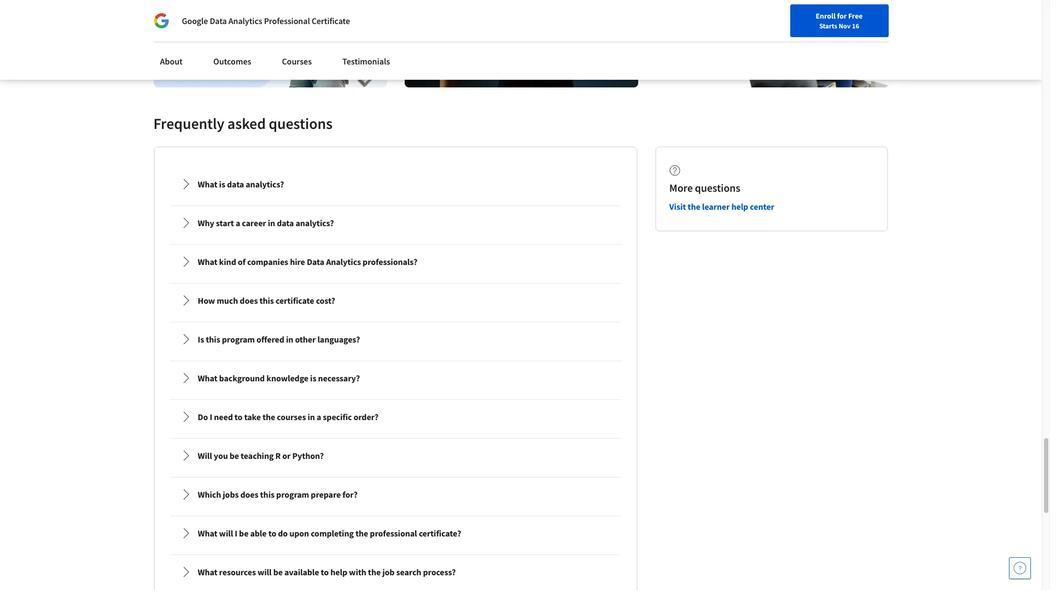 Task type: describe. For each thing, give the bounding box(es) containing it.
english
[[832, 34, 859, 45]]

do
[[198, 412, 208, 423]]

testimonials
[[343, 56, 390, 67]]

visit the learner help center
[[670, 202, 774, 212]]

0 horizontal spatial questions
[[269, 114, 333, 134]]

enroll for free starts nov 16
[[816, 11, 863, 30]]

frequently
[[153, 114, 225, 134]]

will inside dropdown button
[[219, 529, 233, 540]]

which
[[198, 490, 221, 501]]

do i need to take the courses in a specific order? button
[[172, 402, 620, 433]]

will you be teaching r or python? button
[[172, 441, 620, 472]]

be for resources
[[273, 568, 283, 578]]

what is data analytics? button
[[172, 169, 620, 200]]

languages?
[[318, 334, 360, 345]]

find your new career
[[739, 34, 807, 44]]

job
[[383, 568, 395, 578]]

visit
[[670, 202, 686, 212]]

about
[[160, 56, 183, 67]]

prepare
[[311, 490, 341, 501]]

this for much
[[260, 296, 274, 307]]

python?
[[292, 451, 324, 462]]

i inside dropdown button
[[235, 529, 237, 540]]

how much does this certificate cost?
[[198, 296, 335, 307]]

outcomes
[[213, 56, 251, 67]]

analytics? inside dropdown button
[[246, 179, 284, 190]]

what background knowledge is necessary? button
[[172, 363, 620, 394]]

i inside dropdown button
[[210, 412, 212, 423]]

outcomes link
[[207, 49, 258, 73]]

1 horizontal spatial questions
[[695, 181, 741, 195]]

asked
[[228, 114, 266, 134]]

professional
[[370, 529, 417, 540]]

upon
[[290, 529, 309, 540]]

you
[[214, 451, 228, 462]]

courses link
[[275, 49, 318, 73]]

need
[[214, 412, 233, 423]]

why start a career in data analytics? button
[[172, 208, 620, 239]]

starts
[[819, 21, 838, 30]]

certificate?
[[419, 529, 461, 540]]

analytics? inside dropdown button
[[296, 218, 334, 229]]

with
[[349, 568, 366, 578]]

more
[[670, 181, 693, 195]]

center
[[750, 202, 774, 212]]

google
[[182, 15, 208, 26]]

jobs
[[223, 490, 239, 501]]

a inside do i need to take the courses in a specific order? dropdown button
[[317, 412, 321, 423]]

what for what is data analytics?
[[198, 179, 217, 190]]

background
[[219, 373, 265, 384]]

other
[[295, 334, 316, 345]]

in for data
[[268, 218, 275, 229]]

order?
[[354, 412, 379, 423]]

cost?
[[316, 296, 335, 307]]

able
[[250, 529, 267, 540]]

this for jobs
[[260, 490, 275, 501]]

how
[[198, 296, 215, 307]]

your
[[754, 34, 769, 44]]

google data analytics professional certificate
[[182, 15, 350, 26]]

to inside do i need to take the courses in a specific order? dropdown button
[[235, 412, 243, 423]]

take
[[244, 412, 261, 423]]

search
[[396, 568, 421, 578]]

learner
[[702, 202, 730, 212]]

completing
[[311, 529, 354, 540]]

offered
[[257, 334, 284, 345]]

free
[[848, 11, 863, 21]]

why
[[198, 218, 214, 229]]

more questions
[[670, 181, 741, 195]]

will you be teaching r or python?
[[198, 451, 324, 462]]

enroll
[[816, 11, 836, 21]]

will
[[198, 451, 212, 462]]

nov
[[839, 21, 851, 30]]

be for will
[[239, 529, 249, 540]]

which jobs does this program prepare for?
[[198, 490, 358, 501]]

courses
[[282, 56, 312, 67]]

certificate
[[276, 296, 314, 307]]

is
[[198, 334, 204, 345]]

hire
[[290, 257, 305, 268]]

to for will
[[321, 568, 329, 578]]

new
[[770, 34, 785, 44]]

what kind of companies hire data analytics professionals? button
[[172, 247, 620, 278]]

what will i be able to do upon completing the professional certificate?
[[198, 529, 461, 540]]

career
[[242, 218, 266, 229]]

visit the learner help center link
[[670, 202, 774, 212]]

much
[[217, 296, 238, 307]]



Task type: vqa. For each thing, say whether or not it's contained in the screenshot.
bottommost Coursera
no



Task type: locate. For each thing, give the bounding box(es) containing it.
3 what from the top
[[198, 373, 217, 384]]

is this program offered in other languages? button
[[172, 325, 620, 355]]

will inside dropdown button
[[258, 568, 272, 578]]

the right take
[[263, 412, 275, 423]]

in for other
[[286, 334, 293, 345]]

to left do
[[268, 529, 276, 540]]

english button
[[813, 22, 879, 57]]

how much does this certificate cost? button
[[172, 286, 620, 316]]

certificate
[[312, 15, 350, 26]]

1 horizontal spatial data
[[307, 257, 324, 268]]

a left specific on the bottom of page
[[317, 412, 321, 423]]

what left kind
[[198, 257, 217, 268]]

data up start
[[227, 179, 244, 190]]

0 vertical spatial analytics?
[[246, 179, 284, 190]]

start
[[216, 218, 234, 229]]

0 vertical spatial a
[[236, 218, 240, 229]]

data inside dropdown button
[[307, 257, 324, 268]]

0 horizontal spatial analytics
[[229, 15, 262, 26]]

questions
[[269, 114, 333, 134], [695, 181, 741, 195]]

be left the able on the bottom of the page
[[239, 529, 249, 540]]

0 vertical spatial in
[[268, 218, 275, 229]]

what
[[198, 179, 217, 190], [198, 257, 217, 268], [198, 373, 217, 384], [198, 529, 217, 540], [198, 568, 217, 578]]

what for what kind of companies hire data analytics professionals?
[[198, 257, 217, 268]]

to for i
[[268, 529, 276, 540]]

be inside will you be teaching r or python? dropdown button
[[230, 451, 239, 462]]

be inside what resources will be available to help with the job search process? dropdown button
[[273, 568, 283, 578]]

find
[[739, 34, 753, 44]]

does
[[240, 296, 258, 307], [240, 490, 258, 501]]

analytics inside dropdown button
[[326, 257, 361, 268]]

1 horizontal spatial help
[[732, 202, 749, 212]]

help
[[732, 202, 749, 212], [331, 568, 347, 578]]

0 vertical spatial is
[[219, 179, 225, 190]]

teaching
[[241, 451, 274, 462]]

does inside how much does this certificate cost? dropdown button
[[240, 296, 258, 307]]

is up start
[[219, 179, 225, 190]]

1 vertical spatial in
[[286, 334, 293, 345]]

help left center in the top of the page
[[732, 202, 749, 212]]

google image
[[153, 13, 169, 28]]

in
[[268, 218, 275, 229], [286, 334, 293, 345], [308, 412, 315, 423]]

will right resources
[[258, 568, 272, 578]]

5 what from the top
[[198, 568, 217, 578]]

data
[[227, 179, 244, 190], [277, 218, 294, 229]]

data inside dropdown button
[[277, 218, 294, 229]]

0 vertical spatial data
[[210, 15, 227, 26]]

analytics
[[229, 15, 262, 26], [326, 257, 361, 268]]

program left prepare
[[276, 490, 309, 501]]

1 horizontal spatial program
[[276, 490, 309, 501]]

for
[[162, 5, 174, 16]]

find your new career link
[[733, 33, 813, 47]]

1 vertical spatial help
[[331, 568, 347, 578]]

2 horizontal spatial in
[[308, 412, 315, 423]]

0 horizontal spatial i
[[210, 412, 212, 423]]

to left take
[[235, 412, 243, 423]]

2 vertical spatial to
[[321, 568, 329, 578]]

1 horizontal spatial is
[[310, 373, 316, 384]]

process?
[[423, 568, 456, 578]]

what left resources
[[198, 568, 217, 578]]

necessary?
[[318, 373, 360, 384]]

available
[[284, 568, 319, 578]]

specific
[[323, 412, 352, 423]]

0 vertical spatial will
[[219, 529, 233, 540]]

will
[[219, 529, 233, 540], [258, 568, 272, 578]]

help left with
[[331, 568, 347, 578]]

in left the other
[[286, 334, 293, 345]]

2 vertical spatial this
[[260, 490, 275, 501]]

do i need to take the courses in a specific order?
[[198, 412, 379, 423]]

to right available
[[321, 568, 329, 578]]

of
[[238, 257, 246, 268]]

questions up learner
[[695, 181, 741, 195]]

a inside the why start a career in data analytics? dropdown button
[[236, 218, 240, 229]]

1 vertical spatial data
[[307, 257, 324, 268]]

be inside what will i be able to do upon completing the professional certificate? dropdown button
[[239, 529, 249, 540]]

kind
[[219, 257, 236, 268]]

why start a career in data analytics?
[[198, 218, 334, 229]]

i right do at left
[[210, 412, 212, 423]]

1 horizontal spatial i
[[235, 529, 237, 540]]

1 horizontal spatial analytics
[[326, 257, 361, 268]]

i
[[210, 412, 212, 423], [235, 529, 237, 540]]

does for jobs
[[240, 490, 258, 501]]

frequently asked questions
[[153, 114, 333, 134]]

what for what will i be able to do upon completing the professional certificate?
[[198, 529, 217, 540]]

r
[[275, 451, 281, 462]]

data inside dropdown button
[[227, 179, 244, 190]]

0 horizontal spatial program
[[222, 334, 255, 345]]

data right career
[[277, 218, 294, 229]]

data right hire
[[307, 257, 324, 268]]

0 vertical spatial to
[[235, 412, 243, 423]]

data right 'google' on the left top
[[210, 15, 227, 26]]

does right much
[[240, 296, 258, 307]]

0 vertical spatial questions
[[269, 114, 333, 134]]

what inside dropdown button
[[198, 568, 217, 578]]

0 vertical spatial this
[[260, 296, 274, 307]]

0 horizontal spatial to
[[235, 412, 243, 423]]

professional
[[264, 15, 310, 26]]

0 horizontal spatial in
[[268, 218, 275, 229]]

analytics left professional
[[229, 15, 262, 26]]

what background knowledge is necessary?
[[198, 373, 360, 384]]

1 vertical spatial questions
[[695, 181, 741, 195]]

what resources will be available to help with the job search process? button
[[172, 558, 620, 588]]

this
[[260, 296, 274, 307], [206, 334, 220, 345], [260, 490, 275, 501]]

to
[[235, 412, 243, 423], [268, 529, 276, 540], [321, 568, 329, 578]]

0 vertical spatial does
[[240, 296, 258, 307]]

1 horizontal spatial will
[[258, 568, 272, 578]]

be right you at the bottom left of the page
[[230, 451, 239, 462]]

analytics up cost?
[[326, 257, 361, 268]]

what up the why
[[198, 179, 217, 190]]

this right jobs
[[260, 490, 275, 501]]

1 vertical spatial be
[[239, 529, 249, 540]]

what for what background knowledge is necessary?
[[198, 373, 217, 384]]

does right jobs
[[240, 490, 258, 501]]

1 vertical spatial i
[[235, 529, 237, 540]]

2 horizontal spatial to
[[321, 568, 329, 578]]

is left necessary?
[[310, 373, 316, 384]]

0 vertical spatial analytics
[[229, 15, 262, 26]]

this right is
[[206, 334, 220, 345]]

0 horizontal spatial data
[[210, 15, 227, 26]]

1 vertical spatial data
[[277, 218, 294, 229]]

what kind of companies hire data analytics professionals?
[[198, 257, 418, 268]]

the left job
[[368, 568, 381, 578]]

1 vertical spatial a
[[317, 412, 321, 423]]

0 horizontal spatial is
[[219, 179, 225, 190]]

2 vertical spatial in
[[308, 412, 315, 423]]

0 horizontal spatial data
[[227, 179, 244, 190]]

companies
[[247, 257, 288, 268]]

the right completing
[[356, 529, 368, 540]]

resources
[[219, 568, 256, 578]]

which jobs does this program prepare for? button
[[172, 480, 620, 511]]

list
[[168, 165, 624, 591]]

professionals?
[[363, 257, 418, 268]]

or
[[282, 451, 291, 462]]

what will i be able to do upon completing the professional certificate? button
[[172, 519, 620, 549]]

0 vertical spatial help
[[732, 202, 749, 212]]

for?
[[343, 490, 358, 501]]

what left background
[[198, 373, 217, 384]]

what resources will be available to help with the job search process?
[[198, 568, 456, 578]]

1 vertical spatial to
[[268, 529, 276, 540]]

questions right asked
[[269, 114, 333, 134]]

what is data analytics?
[[198, 179, 284, 190]]

what for what resources will be available to help with the job search process?
[[198, 568, 217, 578]]

1 horizontal spatial data
[[277, 218, 294, 229]]

0 vertical spatial data
[[227, 179, 244, 190]]

0 vertical spatial be
[[230, 451, 239, 462]]

what down which
[[198, 529, 217, 540]]

in right career
[[268, 218, 275, 229]]

career
[[786, 34, 807, 44]]

1 vertical spatial program
[[276, 490, 309, 501]]

0 horizontal spatial help
[[331, 568, 347, 578]]

list containing what is data analytics?
[[168, 165, 624, 591]]

1 vertical spatial will
[[258, 568, 272, 578]]

to inside what resources will be available to help with the job search process? dropdown button
[[321, 568, 329, 578]]

what inside dropdown button
[[198, 257, 217, 268]]

for link
[[158, 0, 223, 22]]

1 vertical spatial analytics?
[[296, 218, 334, 229]]

do
[[278, 529, 288, 540]]

in inside dropdown button
[[286, 334, 293, 345]]

analytics?
[[246, 179, 284, 190], [296, 218, 334, 229]]

a right start
[[236, 218, 240, 229]]

1 vertical spatial this
[[206, 334, 220, 345]]

this left certificate
[[260, 296, 274, 307]]

the inside dropdown button
[[356, 529, 368, 540]]

1 horizontal spatial in
[[286, 334, 293, 345]]

courses
[[277, 412, 306, 423]]

0 horizontal spatial analytics?
[[246, 179, 284, 190]]

16
[[852, 21, 860, 30]]

program left offered
[[222, 334, 255, 345]]

does inside the which jobs does this program prepare for? dropdown button
[[240, 490, 258, 501]]

1 horizontal spatial a
[[317, 412, 321, 423]]

help inside dropdown button
[[331, 568, 347, 578]]

knowledge
[[267, 373, 309, 384]]

for
[[837, 11, 847, 21]]

be left available
[[273, 568, 283, 578]]

2 what from the top
[[198, 257, 217, 268]]

1 horizontal spatial analytics?
[[296, 218, 334, 229]]

1 vertical spatial does
[[240, 490, 258, 501]]

0 vertical spatial i
[[210, 412, 212, 423]]

is this program offered in other languages?
[[198, 334, 360, 345]]

analytics? up why start a career in data analytics?
[[246, 179, 284, 190]]

1 horizontal spatial to
[[268, 529, 276, 540]]

None search field
[[156, 29, 419, 51]]

analytics? up what kind of companies hire data analytics professionals?
[[296, 218, 334, 229]]

0 horizontal spatial will
[[219, 529, 233, 540]]

in right 'courses'
[[308, 412, 315, 423]]

will left the able on the bottom of the page
[[219, 529, 233, 540]]

0 vertical spatial program
[[222, 334, 255, 345]]

is
[[219, 179, 225, 190], [310, 373, 316, 384]]

help center image
[[1014, 562, 1027, 576]]

4 what from the top
[[198, 529, 217, 540]]

1 vertical spatial analytics
[[326, 257, 361, 268]]

1 what from the top
[[198, 179, 217, 190]]

2 vertical spatial be
[[273, 568, 283, 578]]

to inside what will i be able to do upon completing the professional certificate? dropdown button
[[268, 529, 276, 540]]

the right visit
[[688, 202, 701, 212]]

0 horizontal spatial a
[[236, 218, 240, 229]]

does for much
[[240, 296, 258, 307]]

1 vertical spatial is
[[310, 373, 316, 384]]

testimonials link
[[336, 49, 397, 73]]

i left the able on the bottom of the page
[[235, 529, 237, 540]]



